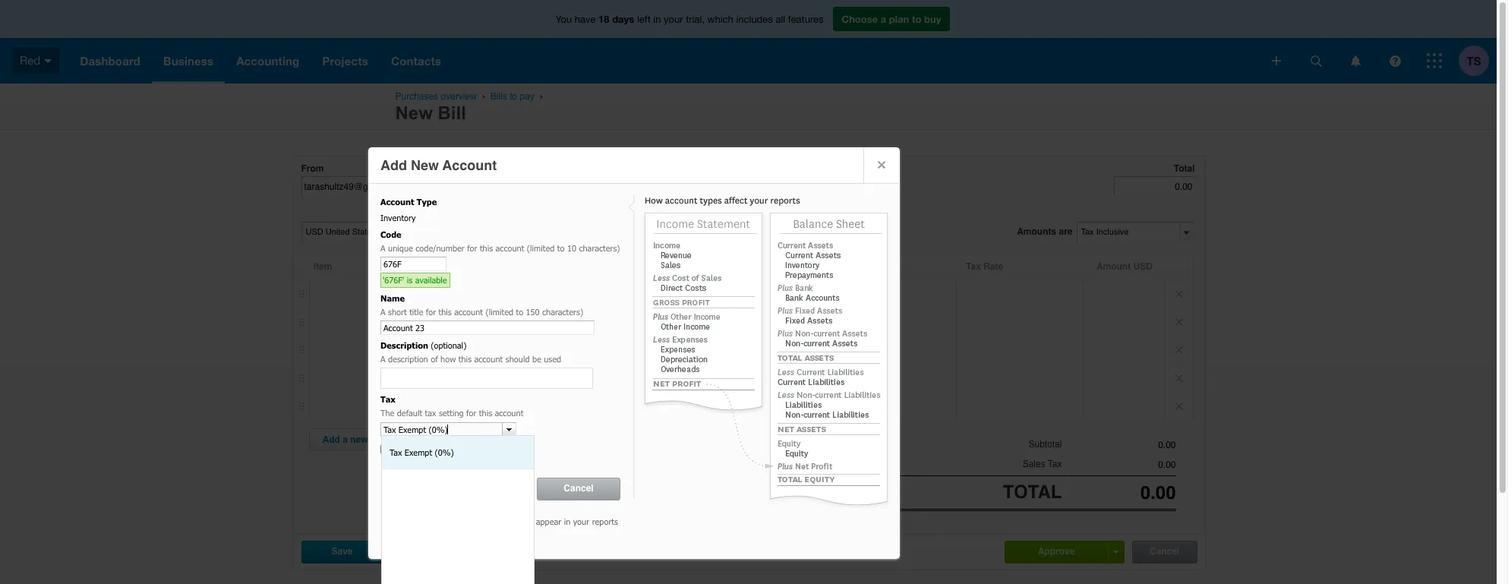 Task type: describe. For each thing, give the bounding box(es) containing it.
3 delete line item image from the top
[[1166, 365, 1193, 392]]

left
[[637, 14, 651, 25]]

approve link
[[1005, 541, 1108, 562]]

tax exempt (0%)
[[390, 447, 454, 457]]

setting
[[439, 408, 464, 418]]

name a short title for this account (limited to 150 characters)
[[381, 293, 584, 316]]

characters) for a short title for this account (limited to 150 characters)
[[542, 307, 584, 316]]

purchases
[[395, 91, 438, 102]]

accounts
[[501, 517, 534, 526]]

1 delete line item image from the top
[[1166, 308, 1193, 336]]

to inside name a short title for this account (limited to 150 characters)
[[516, 307, 524, 316]]

in inside you have 18 days left in your trial, which includes all features
[[654, 14, 661, 25]]

includes
[[736, 14, 773, 25]]

tax
[[425, 408, 436, 418]]

appear
[[536, 517, 562, 526]]

can
[[416, 517, 429, 526]]

amount usd
[[1097, 261, 1153, 272]]

a for line
[[343, 435, 348, 445]]

in inside you can also modify where accounts appear in your reports using
[[564, 517, 571, 526]]

plan
[[889, 13, 910, 25]]

new inside purchases overview › bills to pay › new bill
[[395, 103, 433, 123]]

0 horizontal spatial svg image
[[1272, 56, 1282, 65]]

1 vertical spatial new
[[411, 157, 439, 173]]

0 vertical spatial account
[[443, 157, 497, 173]]

features
[[788, 14, 824, 25]]

account type inventory
[[381, 197, 437, 222]]

a for to
[[881, 13, 887, 25]]

your inside you can also modify where accounts appear in your reports using
[[573, 517, 590, 526]]

unique
[[388, 243, 413, 253]]

exempt
[[405, 447, 432, 457]]

cancel for right cancel button
[[1150, 546, 1180, 557]]

1 horizontal spatial cancel button
[[1133, 541, 1197, 563]]

price
[[745, 261, 767, 272]]

sales
[[1023, 459, 1046, 470]]

ts banner
[[0, 0, 1497, 84]]

a inside the description (optional) a description of how this account should be used
[[381, 354, 386, 364]]

18
[[599, 13, 610, 25]]

more save options... image
[[388, 551, 394, 554]]

type
[[417, 197, 437, 207]]

image of account type hierarchy image
[[628, 195, 893, 508]]

save link
[[302, 541, 382, 562]]

show on dashboard watchlist
[[393, 444, 503, 454]]

this inside the tax the default tax setting for this account
[[479, 408, 492, 418]]

(limited for 10
[[527, 243, 555, 253]]

(limited for 150
[[486, 307, 514, 316]]

name
[[381, 293, 405, 303]]

usd
[[1134, 261, 1153, 272]]

the
[[381, 408, 395, 418]]

item
[[314, 261, 332, 272]]

of
[[431, 354, 438, 364]]

1 horizontal spatial svg image
[[1351, 55, 1361, 66]]

project
[[582, 434, 612, 444]]

which
[[708, 14, 734, 25]]

you for 18
[[556, 14, 572, 25]]

2 horizontal spatial svg image
[[1427, 53, 1443, 68]]

buy
[[925, 13, 942, 25]]

rate
[[984, 261, 1004, 272]]

total
[[1174, 163, 1195, 174]]

code/number
[[416, 243, 465, 253]]

1 horizontal spatial svg image
[[1311, 55, 1322, 66]]

pay
[[520, 91, 535, 102]]

description
[[388, 354, 428, 364]]

date
[[457, 163, 477, 174]]

tax the default tax setting for this account
[[381, 395, 524, 418]]

tax for tax exempt (0%)
[[390, 447, 402, 457]]

for inside the tax the default tax setting for this account
[[466, 408, 477, 418]]

using
[[400, 528, 419, 538]]

have
[[575, 14, 596, 25]]

approve
[[1038, 546, 1075, 557]]

modify
[[448, 517, 473, 526]]

purchases overview link
[[395, 91, 477, 102]]

ts
[[1467, 54, 1482, 67]]

show
[[393, 444, 413, 454]]

amounts
[[1017, 226, 1057, 237]]

amounts are
[[1017, 226, 1073, 237]]

(optional)
[[431, 340, 467, 350]]

account inside code a unique code/number for this account (limited to 10 characters)
[[496, 243, 524, 253]]

on
[[415, 444, 425, 454]]

should
[[506, 354, 530, 364]]

is
[[407, 275, 413, 285]]

add new account
[[381, 157, 497, 173]]

assign
[[431, 434, 462, 444]]

your inside you have 18 days left in your trial, which includes all features
[[664, 14, 683, 25]]

red
[[20, 54, 40, 67]]

2 delete line item image from the top
[[1166, 337, 1193, 364]]

days
[[612, 13, 635, 25]]

for for code/number
[[467, 243, 477, 253]]

watchlist
[[469, 444, 503, 454]]

add for add a new line
[[322, 435, 340, 445]]

bills
[[491, 91, 507, 102]]

this inside the description (optional) a description of how this account should be used
[[459, 354, 472, 364]]

available
[[415, 275, 447, 285]]

choose a plan to buy
[[842, 13, 942, 25]]

or
[[570, 434, 580, 444]]

to inside code a unique code/number for this account (limited to 10 characters)
[[557, 243, 565, 253]]

unit price
[[724, 261, 767, 272]]

cancel for top cancel button
[[564, 483, 594, 494]]

red button
[[0, 38, 69, 84]]

description for description (optional) a description of how this account should be used
[[381, 340, 429, 350]]

line
[[371, 435, 386, 445]]

account inside name a short title for this account (limited to 150 characters)
[[454, 307, 483, 316]]

sales tax
[[1023, 459, 1062, 470]]

2 › from the left
[[540, 91, 543, 101]]

0 vertical spatial cancel button
[[538, 478, 620, 500]]

characters) for a unique code/number for this account (limited to 10 characters)
[[579, 243, 620, 253]]



Task type: vqa. For each thing, say whether or not it's contained in the screenshot.
Profitability link
no



Task type: locate. For each thing, give the bounding box(es) containing it.
1 vertical spatial account
[[381, 197, 414, 207]]

account right price
[[783, 261, 819, 272]]

a left new
[[343, 435, 348, 445]]

0 horizontal spatial add
[[322, 435, 340, 445]]

1 vertical spatial a
[[381, 307, 386, 316]]

0 horizontal spatial cancel
[[564, 483, 594, 494]]

0 vertical spatial you
[[556, 14, 572, 25]]

amount
[[1097, 261, 1131, 272]]

to left 150
[[516, 307, 524, 316]]

a left description on the left bottom of page
[[381, 354, 386, 364]]

account inside the tax the default tax setting for this account
[[495, 408, 524, 418]]

your
[[664, 14, 683, 25], [573, 517, 590, 526]]

you inside you have 18 days left in your trial, which includes all features
[[556, 14, 572, 25]]

tax
[[966, 261, 981, 272], [381, 395, 396, 404], [390, 447, 402, 457], [1048, 459, 1062, 470]]

cancel right more approve options... image
[[1150, 546, 1180, 557]]

to inside the ts 'banner'
[[912, 13, 922, 25]]

2 horizontal spatial account
[[783, 261, 819, 272]]

you up using
[[400, 517, 413, 526]]

10
[[567, 243, 577, 253]]

2 vertical spatial account
[[783, 261, 819, 272]]

description down code/number
[[422, 261, 472, 272]]

ts button
[[1459, 38, 1497, 84]]

you for also
[[400, 517, 413, 526]]

› right pay
[[540, 91, 543, 101]]

account
[[443, 157, 497, 173], [381, 197, 414, 207], [783, 261, 819, 272]]

for inside name a short title for this account (limited to 150 characters)
[[426, 307, 436, 316]]

2 a from the top
[[381, 307, 386, 316]]

code
[[381, 230, 402, 239]]

a
[[381, 243, 386, 253], [381, 307, 386, 316], [381, 354, 386, 364]]

tax right sales in the bottom of the page
[[1048, 459, 1062, 470]]

1 vertical spatial description
[[381, 340, 429, 350]]

total
[[1003, 482, 1062, 503]]

in
[[654, 14, 661, 25], [564, 517, 571, 526]]

0 vertical spatial characters)
[[579, 243, 620, 253]]

add a new line
[[322, 435, 386, 445]]

a inside "link"
[[343, 435, 348, 445]]

new up type
[[411, 157, 439, 173]]

description for description
[[422, 261, 472, 272]]

tax for tax the default tax setting for this account
[[381, 395, 396, 404]]

0 horizontal spatial cancel button
[[538, 478, 620, 500]]

your left reports
[[573, 517, 590, 526]]

None text field
[[302, 223, 405, 242], [381, 257, 447, 271], [381, 321, 595, 335], [381, 423, 502, 436], [1062, 440, 1176, 450], [1062, 460, 1176, 470], [1062, 483, 1176, 504], [302, 223, 405, 242], [381, 257, 447, 271], [381, 321, 595, 335], [381, 423, 502, 436], [1062, 440, 1176, 450], [1062, 460, 1176, 470], [1062, 483, 1176, 504]]

account left 10
[[496, 243, 524, 253]]

1 horizontal spatial in
[[654, 14, 661, 25]]

0 vertical spatial in
[[654, 14, 661, 25]]

cancel button
[[538, 478, 620, 500], [1133, 541, 1197, 563]]

this
[[480, 243, 493, 253], [439, 307, 452, 316], [459, 354, 472, 364], [479, 408, 492, 418]]

account up assign expenses to a customer or project at the bottom left of the page
[[495, 408, 524, 418]]

1 vertical spatial cancel
[[1150, 546, 1180, 557]]

0 horizontal spatial account
[[381, 197, 414, 207]]

4 delete line item image from the top
[[1166, 393, 1193, 420]]

description inside the description (optional) a description of how this account should be used
[[381, 340, 429, 350]]

2 horizontal spatial svg image
[[1390, 55, 1401, 66]]

2 vertical spatial a
[[381, 354, 386, 364]]

delete line item image
[[1166, 308, 1193, 336], [1166, 337, 1193, 364], [1166, 365, 1193, 392], [1166, 393, 1193, 420]]

(0%)
[[435, 447, 454, 457]]

cancel button up reports
[[538, 478, 620, 500]]

this right code/number
[[480, 243, 493, 253]]

1 › from the left
[[482, 91, 485, 101]]

purchases overview › bills to pay › new bill
[[395, 91, 546, 123]]

1 a from the top
[[381, 243, 386, 253]]

cancel button right more approve options... image
[[1133, 541, 1197, 563]]

choose
[[842, 13, 878, 25]]

account for account type inventory
[[381, 197, 414, 207]]

1 vertical spatial for
[[426, 307, 436, 316]]

new
[[350, 435, 368, 445]]

cancel
[[564, 483, 594, 494], [1150, 546, 1180, 557]]

are
[[1059, 226, 1073, 237]]

1 horizontal spatial add
[[381, 157, 407, 173]]

for for title
[[426, 307, 436, 316]]

add left new
[[322, 435, 340, 445]]

assign expenses to a customer or project link
[[421, 428, 622, 451]]

add up account type inventory
[[381, 157, 407, 173]]

where
[[476, 517, 498, 526]]

0 vertical spatial for
[[467, 243, 477, 253]]

None text field
[[301, 176, 449, 197], [1078, 223, 1179, 242], [381, 368, 593, 389], [301, 176, 449, 197], [1078, 223, 1179, 242], [381, 368, 593, 389]]

all
[[776, 14, 786, 25]]

you left have
[[556, 14, 572, 25]]

Show on Dashboard Watchlist checkbox
[[381, 444, 390, 454]]

account up inventory
[[381, 197, 414, 207]]

a
[[881, 13, 887, 25], [519, 434, 524, 444], [343, 435, 348, 445]]

0 horizontal spatial (limited
[[486, 307, 514, 316]]

tax inside the tax the default tax setting for this account
[[381, 395, 396, 404]]

tax up the
[[381, 395, 396, 404]]

your left trial,
[[664, 14, 683, 25]]

for right title
[[426, 307, 436, 316]]

also
[[431, 517, 446, 526]]

title
[[410, 307, 423, 316]]

(limited
[[527, 243, 555, 253], [486, 307, 514, 316]]

0 horizontal spatial you
[[400, 517, 413, 526]]

expenses
[[464, 434, 506, 444]]

this right how
[[459, 354, 472, 364]]

add inside "link"
[[322, 435, 340, 445]]

used
[[544, 354, 562, 364]]

Date text field
[[458, 177, 521, 196]]

code a unique code/number for this account (limited to 10 characters)
[[381, 230, 620, 253]]

bill
[[438, 103, 466, 123]]

a for a unique code/number for this account (limited to 10 characters)
[[381, 243, 386, 253]]

add
[[381, 157, 407, 173], [322, 435, 340, 445]]

svg image inside "red" popup button
[[44, 59, 52, 63]]

how
[[441, 354, 456, 364]]

account up (optional)
[[454, 307, 483, 316]]

a left customer at bottom
[[519, 434, 524, 444]]

Reference text field
[[629, 176, 743, 197]]

reports
[[592, 517, 618, 526]]

0 vertical spatial cancel
[[564, 483, 594, 494]]

assign expenses to a customer or project
[[431, 434, 612, 444]]

add a new line link
[[313, 429, 395, 450]]

save
[[332, 546, 353, 557]]

(limited inside name a short title for this account (limited to 150 characters)
[[486, 307, 514, 316]]

2 vertical spatial for
[[466, 408, 477, 418]]

customer
[[527, 434, 568, 444]]

characters) right 150
[[542, 307, 584, 316]]

to left 10
[[557, 243, 565, 253]]

in right appear
[[564, 517, 571, 526]]

(limited left 10
[[527, 243, 555, 253]]

description up description on the left bottom of page
[[381, 340, 429, 350]]

be
[[532, 354, 541, 364]]

account for account
[[783, 261, 819, 272]]

new down purchases at the left top of the page
[[395, 103, 433, 123]]

short
[[388, 307, 407, 316]]

1 vertical spatial you
[[400, 517, 413, 526]]

1 horizontal spatial ›
[[540, 91, 543, 101]]

this inside code a unique code/number for this account (limited to 10 characters)
[[480, 243, 493, 253]]

description
[[422, 261, 472, 272], [381, 340, 429, 350]]

'676f' is available
[[383, 275, 447, 285]]

characters) inside name a short title for this account (limited to 150 characters)
[[542, 307, 584, 316]]

account
[[496, 243, 524, 253], [454, 307, 483, 316], [474, 354, 503, 364], [495, 408, 524, 418]]

for
[[467, 243, 477, 253], [426, 307, 436, 316], [466, 408, 477, 418]]

more approve options... image
[[1114, 551, 1119, 554]]

a inside name a short title for this account (limited to 150 characters)
[[381, 307, 386, 316]]

0 vertical spatial new
[[395, 103, 433, 123]]

tax rate
[[966, 261, 1004, 272]]

1 horizontal spatial you
[[556, 14, 572, 25]]

(limited inside code a unique code/number for this account (limited to 10 characters)
[[527, 243, 555, 253]]

to left buy
[[912, 13, 922, 25]]

0 horizontal spatial ›
[[482, 91, 485, 101]]

a inside code a unique code/number for this account (limited to 10 characters)
[[381, 243, 386, 253]]

a for a short title for this account (limited to 150 characters)
[[381, 307, 386, 316]]

1 horizontal spatial a
[[519, 434, 524, 444]]

for right code/number
[[467, 243, 477, 253]]

account inside account type inventory
[[381, 197, 414, 207]]

to right expenses in the bottom of the page
[[508, 434, 517, 444]]

delete line item image
[[1166, 280, 1193, 308]]

this right title
[[439, 307, 452, 316]]

› left bills
[[482, 91, 485, 101]]

from
[[301, 163, 324, 174]]

1 vertical spatial add
[[322, 435, 340, 445]]

bills to pay link
[[491, 91, 535, 102]]

Total text field
[[1114, 176, 1195, 197]]

0 vertical spatial add
[[381, 157, 407, 173]]

0 vertical spatial description
[[422, 261, 472, 272]]

more add line options... image
[[400, 438, 406, 441]]

unit
[[724, 261, 742, 272]]

default
[[397, 408, 423, 418]]

1 vertical spatial in
[[564, 517, 571, 526]]

you can also modify where accounts appear in your reports using
[[400, 517, 618, 538]]

this inside name a short title for this account (limited to 150 characters)
[[439, 307, 452, 316]]

0 horizontal spatial svg image
[[44, 59, 52, 63]]

0 horizontal spatial in
[[564, 517, 571, 526]]

1 horizontal spatial account
[[443, 157, 497, 173]]

trial,
[[686, 14, 705, 25]]

svg image
[[1351, 55, 1361, 66], [1390, 55, 1401, 66], [44, 59, 52, 63]]

overview
[[441, 91, 477, 102]]

inventory
[[381, 212, 416, 222]]

cancel up reports
[[564, 483, 594, 494]]

1 horizontal spatial cancel
[[1150, 546, 1180, 557]]

1 vertical spatial (limited
[[486, 307, 514, 316]]

to
[[912, 13, 922, 25], [510, 91, 517, 102], [557, 243, 565, 253], [516, 307, 524, 316], [508, 434, 517, 444]]

3 a from the top
[[381, 354, 386, 364]]

to inside purchases overview › bills to pay › new bill
[[510, 91, 517, 102]]

account up date 'text box'
[[443, 157, 497, 173]]

0 horizontal spatial a
[[343, 435, 348, 445]]

0 horizontal spatial your
[[573, 517, 590, 526]]

1 vertical spatial your
[[573, 517, 590, 526]]

'676f'
[[383, 275, 404, 285]]

a down code
[[381, 243, 386, 253]]

tax left rate
[[966, 261, 981, 272]]

a left short
[[381, 307, 386, 316]]

svg image
[[1427, 53, 1443, 68], [1311, 55, 1322, 66], [1272, 56, 1282, 65]]

account inside the description (optional) a description of how this account should be used
[[474, 354, 503, 364]]

to left pay
[[510, 91, 517, 102]]

for inside code a unique code/number for this account (limited to 10 characters)
[[467, 243, 477, 253]]

0 vertical spatial a
[[381, 243, 386, 253]]

2 horizontal spatial a
[[881, 13, 887, 25]]

new
[[395, 103, 433, 123], [411, 157, 439, 173]]

dashboard
[[427, 444, 467, 454]]

1 vertical spatial characters)
[[542, 307, 584, 316]]

a inside the ts 'banner'
[[881, 13, 887, 25]]

characters) inside code a unique code/number for this account (limited to 10 characters)
[[579, 243, 620, 253]]

tax down more add line options... icon
[[390, 447, 402, 457]]

0 vertical spatial (limited
[[527, 243, 555, 253]]

characters) right 10
[[579, 243, 620, 253]]

0 vertical spatial your
[[664, 14, 683, 25]]

description (optional) a description of how this account should be used
[[381, 340, 562, 364]]

1 horizontal spatial (limited
[[527, 243, 555, 253]]

Due Date text field
[[544, 177, 607, 196]]

account left should
[[474, 354, 503, 364]]

add for add new account
[[381, 157, 407, 173]]

you inside you can also modify where accounts appear in your reports using
[[400, 517, 413, 526]]

1 vertical spatial cancel button
[[1133, 541, 1197, 563]]

1 horizontal spatial your
[[664, 14, 683, 25]]

in right left at top
[[654, 14, 661, 25]]

tax for tax rate
[[966, 261, 981, 272]]

a left plan
[[881, 13, 887, 25]]

(limited left 150
[[486, 307, 514, 316]]

for right setting
[[466, 408, 477, 418]]

this up expenses in the bottom of the page
[[479, 408, 492, 418]]



